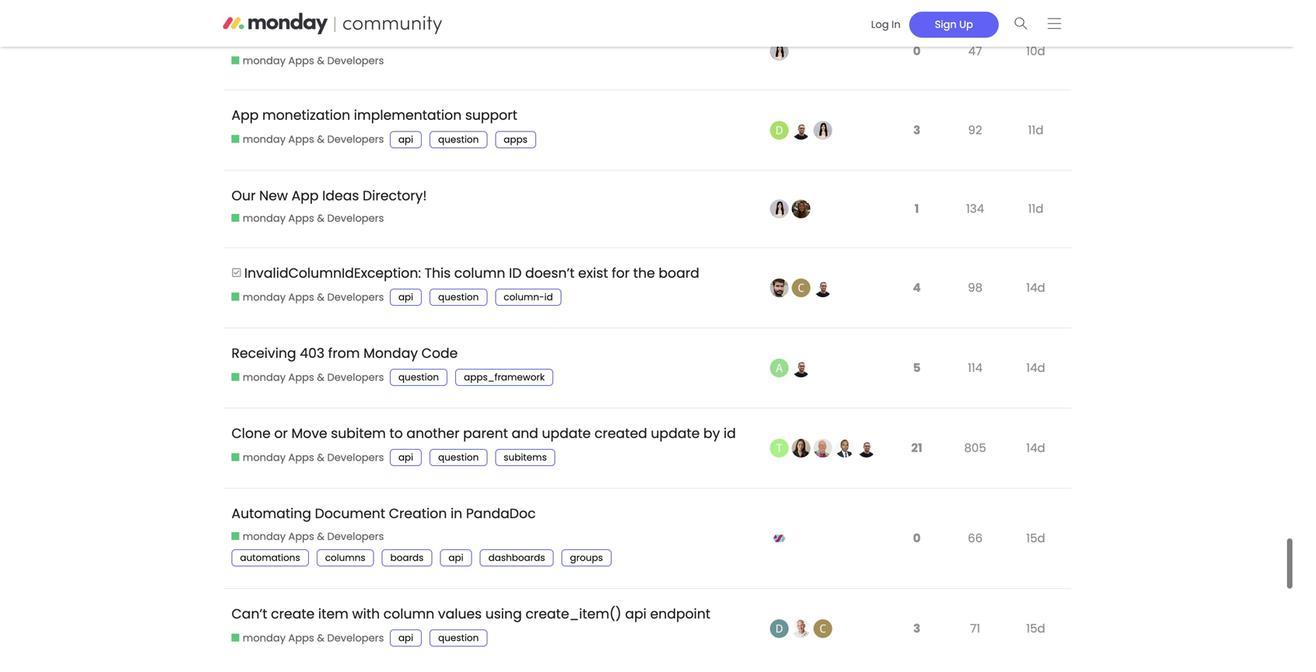 Task type: locate. For each thing, give the bounding box(es) containing it.
monday left app
[[232, 29, 286, 47]]

doesn't
[[525, 264, 575, 282]]

monday down "receiving"
[[243, 370, 286, 384]]

automations
[[240, 551, 300, 564]]

in
[[451, 504, 462, 523]]

& for 92
[[317, 132, 325, 146]]

0 vertical spatial matias - most recent poster image
[[792, 359, 811, 377]]

4 & from the top
[[317, 290, 325, 304]]

2 developers from the top
[[327, 132, 384, 146]]

7 developers from the top
[[327, 529, 384, 543]]

apps inside our new app ideas directory! monday apps & developers
[[288, 211, 314, 225]]

apps for 98
[[288, 290, 314, 304]]

lior reiner - most recent poster image
[[792, 200, 811, 218]]

5 apps from the top
[[288, 370, 314, 384]]

update left by
[[651, 424, 700, 443]]

monday apps & developers down move
[[243, 451, 384, 465]]

0 vertical spatial 14d link
[[1023, 268, 1049, 308]]

app
[[232, 106, 259, 125], [292, 186, 319, 205]]

tags list for in
[[232, 550, 619, 567]]

15d for automating document creation in pandadoc
[[1026, 530, 1045, 547]]

3 button for app monetization implementation support
[[910, 113, 924, 148]]

api down 'can't create item with column values using create_item() api endpoint'
[[398, 632, 413, 645]]

1 vertical spatial monday
[[364, 344, 418, 363]]

1 button
[[911, 192, 923, 227]]

14d link right 98
[[1023, 268, 1049, 308]]

tags list for with
[[390, 630, 495, 647]]

monday right from
[[364, 344, 418, 363]]

2 monday apps & developers from the top
[[243, 290, 384, 304]]

0 vertical spatial 11d
[[1028, 122, 1044, 138]]

& down move
[[317, 451, 325, 465]]

api down to
[[398, 451, 413, 464]]

api link down to
[[390, 449, 422, 466]]

tags list
[[390, 131, 544, 148], [390, 289, 569, 306], [390, 369, 561, 386], [390, 449, 563, 466], [232, 550, 619, 567], [390, 630, 495, 647]]

11d
[[1028, 122, 1044, 138], [1028, 200, 1044, 217]]

14d link for receiving 403 from monday code
[[1023, 348, 1049, 388]]

monday
[[232, 29, 286, 47], [364, 344, 418, 363]]

developers down document
[[327, 529, 384, 543]]

0 button for automating document creation in pandadoc
[[909, 521, 925, 556]]

to
[[390, 424, 403, 443]]

& down item
[[317, 631, 325, 645]]

14d right '114'
[[1026, 360, 1045, 376]]

15d link right 66
[[1023, 518, 1049, 559]]

1 apps from the top
[[288, 54, 314, 68]]

developers down with
[[327, 631, 384, 645]]

question down invalidcolumnidexception: this column id doesn't exist for the board
[[438, 291, 479, 303]]

6 & from the top
[[317, 451, 325, 465]]

another
[[407, 424, 460, 443]]

monday apps & developers
[[243, 132, 384, 146], [243, 290, 384, 304], [243, 370, 384, 384], [243, 451, 384, 465], [243, 529, 384, 543], [243, 631, 384, 645]]

monday apps & developers link down automating
[[232, 529, 384, 544]]

1 horizontal spatial update
[[651, 424, 700, 443]]

developers for 114
[[327, 370, 384, 384]]

question for subitem
[[438, 451, 479, 464]]

app monetization implementation support
[[232, 106, 517, 125]]

our
[[232, 186, 256, 205]]

developers
[[327, 54, 384, 68], [327, 132, 384, 146], [327, 211, 384, 225], [327, 290, 384, 304], [327, 370, 384, 384], [327, 451, 384, 465], [327, 529, 384, 543], [327, 631, 384, 645]]

14d link right '114'
[[1023, 348, 1049, 388]]

app right "new" on the top of page
[[292, 186, 319, 205]]

15d for can't create item with column values using create_item() api endpoint
[[1026, 620, 1045, 637]]

api down in
[[449, 551, 464, 564]]

0 button for monday app developer youtube channel!
[[909, 34, 925, 69]]

question link down values
[[430, 630, 487, 647]]

3 & from the top
[[317, 211, 325, 225]]

1 11d from the top
[[1028, 122, 1044, 138]]

column inside 'invalidcolumnidexception: this column id doesn't exist for the board' 'link'
[[454, 264, 505, 282]]

log in
[[871, 17, 901, 31]]

api link down implementation
[[390, 131, 422, 148]]

0 vertical spatial id
[[544, 291, 553, 303]]

3 14d from the top
[[1026, 440, 1045, 457]]

0 vertical spatial app
[[232, 106, 259, 125]]

monday down can't at the left of the page
[[243, 631, 286, 645]]

pandadoc
[[466, 504, 536, 523]]

monday apps & developers link down invalidcolumnidexception: on the top left of page
[[232, 290, 384, 304]]

bas de bruin - frequent poster image
[[792, 620, 811, 638]]

7 monday apps & developers link from the top
[[232, 529, 384, 544]]

monday inside the monday app developer youtube channel! monday apps & developers
[[243, 54, 286, 68]]

0 vertical spatial column
[[454, 264, 505, 282]]

6 monday from the top
[[243, 451, 286, 465]]

3
[[913, 122, 921, 138], [913, 620, 921, 637]]

2 monday apps & developers link from the top
[[232, 132, 384, 147]]

our new app ideas directory! monday apps & developers
[[232, 186, 427, 225]]

2 apps from the top
[[288, 132, 314, 146]]

0 horizontal spatial update
[[542, 424, 591, 443]]

5 button
[[909, 351, 925, 386]]

0
[[913, 43, 921, 60], [913, 530, 921, 547]]

1 vertical spatial 3 button
[[910, 611, 924, 647]]

matias - most recent poster image right ashton - original poster icon
[[792, 359, 811, 377]]

can't create item with column values using create_item() api endpoint
[[232, 605, 711, 623]]

question link down support
[[430, 131, 487, 148]]

15d link right 71
[[1023, 609, 1049, 649]]

0 vertical spatial 15d link
[[1023, 518, 1049, 559]]

2 11d link from the top
[[1024, 189, 1048, 229]]

& for 71
[[317, 631, 325, 645]]

1 15d link from the top
[[1023, 518, 1049, 559]]

1 horizontal spatial id
[[724, 424, 736, 443]]

15d right 71
[[1026, 620, 1045, 637]]

3 14d link from the top
[[1023, 428, 1049, 468]]

3 button for can't create item with column values using create_item() api endpoint
[[910, 611, 924, 647]]

1 horizontal spatial monday
[[364, 344, 418, 363]]

api for 805
[[398, 451, 413, 464]]

navigation
[[857, 7, 1071, 40]]

3 apps from the top
[[288, 211, 314, 225]]

& for 98
[[317, 290, 325, 304]]

14d
[[1026, 279, 1045, 296], [1026, 360, 1045, 376], [1026, 440, 1045, 457]]

columns link
[[317, 550, 374, 567]]

14d link right 805
[[1023, 428, 1049, 468]]

0 vertical spatial 3 button
[[910, 113, 924, 148]]

developers down developer
[[327, 54, 384, 68]]

monday apps & developers down the 403
[[243, 370, 384, 384]]

monday apps & developers down invalidcolumnidexception: on the top left of page
[[243, 290, 384, 304]]

dana halperin hoffen - original poster image
[[770, 121, 789, 140]]

question down support
[[438, 133, 479, 146]]

8 developers from the top
[[327, 631, 384, 645]]

2 0 from the top
[[913, 530, 921, 547]]

1 & from the top
[[317, 54, 325, 68]]

4 developers from the top
[[327, 290, 384, 304]]

1 vertical spatial 0 button
[[909, 521, 925, 556]]

3 left 92
[[913, 122, 921, 138]]

21 button
[[908, 431, 926, 466]]

monday down "new" on the top of page
[[243, 211, 286, 225]]

15d right 66
[[1026, 530, 1045, 547]]

dmytro - original poster image
[[770, 439, 789, 458]]

id
[[544, 291, 553, 303], [724, 424, 736, 443]]

3 button left 92
[[910, 113, 924, 148]]

1 vertical spatial 11d link
[[1024, 189, 1048, 229]]

1 vertical spatial 11d
[[1028, 200, 1044, 217]]

3 monday apps & developers from the top
[[243, 370, 384, 384]]

1 15d from the top
[[1026, 530, 1045, 547]]

endpoint
[[650, 605, 711, 623]]

2 3 button from the top
[[910, 611, 924, 647]]

& up columns 'link'
[[317, 529, 325, 543]]

column
[[454, 264, 505, 282], [383, 605, 435, 623]]

apps for 71
[[288, 631, 314, 645]]

navigation containing log in
[[857, 7, 1071, 40]]

mannerism - original poster image
[[770, 620, 789, 638]]

3 button left 71
[[910, 611, 924, 647]]

monday app developer youtube channel! monday apps & developers
[[232, 29, 509, 68]]

0 horizontal spatial id
[[544, 291, 553, 303]]

automations link
[[232, 550, 309, 567]]

6 monday apps & developers from the top
[[243, 631, 384, 645]]

monday apps & developers for 403
[[243, 370, 384, 384]]

question link
[[430, 131, 487, 148], [430, 289, 487, 306], [390, 369, 448, 386], [430, 449, 487, 466], [430, 630, 487, 647]]

0 vertical spatial monday
[[232, 29, 286, 47]]

14d right 98
[[1026, 279, 1045, 296]]

6 monday apps & developers link from the top
[[232, 451, 384, 465]]

1 update from the left
[[542, 424, 591, 443]]

2 vertical spatial 14d link
[[1023, 428, 1049, 468]]

2 vertical spatial 14d
[[1026, 440, 1045, 457]]

exist
[[578, 264, 608, 282]]

tags list down values
[[390, 630, 495, 647]]

0 for automating document creation in pandadoc
[[913, 530, 921, 547]]

0 vertical spatial 15d
[[1026, 530, 1045, 547]]

3 developers from the top
[[327, 211, 384, 225]]

monday up the automations
[[243, 529, 286, 543]]

2 update from the left
[[651, 424, 700, 443]]

monday apps & developers link down monetization
[[232, 132, 384, 147]]

monday apps & developers down monetization
[[243, 132, 384, 146]]

10d
[[1026, 43, 1045, 60]]

id right by
[[724, 424, 736, 443]]

api for 98
[[398, 291, 413, 303]]

5 monday from the top
[[243, 370, 286, 384]]

tags list containing question
[[390, 369, 561, 386]]

7 monday from the top
[[243, 529, 286, 543]]

4 monday from the top
[[243, 290, 286, 304]]

item
[[318, 605, 349, 623]]

& down ideas
[[317, 211, 325, 225]]

monday for 66
[[243, 529, 286, 543]]

5 monday apps & developers link from the top
[[232, 370, 384, 385]]

71
[[970, 620, 980, 637]]

matias - most recent poster image right ravinda senarath - frequent poster "icon"
[[857, 439, 876, 458]]

tags list down code
[[390, 369, 561, 386]]

2 11d from the top
[[1028, 200, 1044, 217]]

question down values
[[438, 632, 479, 645]]

3 monday from the top
[[243, 211, 286, 225]]

11d link
[[1024, 110, 1048, 150], [1024, 189, 1048, 229]]

monday up monetization
[[243, 54, 286, 68]]

2 15d link from the top
[[1023, 609, 1049, 649]]

1 vertical spatial app
[[292, 186, 319, 205]]

developers inside our new app ideas directory! monday apps & developers
[[327, 211, 384, 225]]

monday down monetization
[[243, 132, 286, 146]]

& down the 403
[[317, 370, 325, 384]]

monday community forum image
[[223, 12, 472, 34]]

1 vertical spatial 14d
[[1026, 360, 1045, 376]]

update right and
[[542, 424, 591, 443]]

0 horizontal spatial matias - most recent poster image
[[792, 359, 811, 377]]

2 14d link from the top
[[1023, 348, 1049, 388]]

monday apps & developers link for 92
[[232, 132, 384, 147]]

1 0 button from the top
[[909, 34, 925, 69]]

column-id link
[[495, 289, 562, 306]]

api link down in
[[440, 550, 472, 567]]

developers down 'app monetization implementation support'
[[327, 132, 384, 146]]

1 vertical spatial 15d link
[[1023, 609, 1049, 649]]

apps for 92
[[288, 132, 314, 146]]

receiving 403 from monday code link
[[232, 332, 458, 374]]

1 0 from the top
[[913, 43, 921, 60]]

11d for our new app ideas directory!
[[1028, 200, 1044, 217]]

0 vertical spatial 14d
[[1026, 279, 1045, 296]]

8 monday apps & developers link from the top
[[232, 631, 384, 645]]

apps for 805
[[288, 451, 314, 465]]

0 vertical spatial 0
[[913, 43, 921, 60]]

1 3 button from the top
[[910, 113, 924, 148]]

monday for 71
[[243, 631, 286, 645]]

msquare automation solutions - original poster, most recent poster image
[[770, 529, 789, 548]]

column inside the can't create item with column values using create_item() api endpoint link
[[383, 605, 435, 623]]

2 3 from the top
[[913, 620, 921, 637]]

7 & from the top
[[317, 529, 325, 543]]

& down monetization
[[317, 132, 325, 146]]

6 developers from the top
[[327, 451, 384, 465]]

developer
[[320, 29, 388, 47]]

columns
[[325, 551, 366, 564]]

0 horizontal spatial column
[[383, 605, 435, 623]]

2 & from the top
[[317, 132, 325, 146]]

developers down invalidcolumnidexception: on the top left of page
[[327, 290, 384, 304]]

1 vertical spatial 14d link
[[1023, 348, 1049, 388]]

1 3 from the top
[[913, 122, 921, 138]]

2 monday from the top
[[243, 132, 286, 146]]

api for 92
[[398, 133, 413, 146]]

11d link right "134"
[[1024, 189, 1048, 229]]

11d right 92
[[1028, 122, 1044, 138]]

apps_framework
[[464, 371, 545, 384]]

api down implementation
[[398, 133, 413, 146]]

api down invalidcolumnidexception: this column id doesn't exist for the board
[[398, 291, 413, 303]]

monday up "receiving"
[[243, 290, 286, 304]]

monday apps & developers link down ideas
[[232, 211, 384, 226]]

developers down receiving 403 from monday code
[[327, 370, 384, 384]]

1 vertical spatial 3
[[913, 620, 921, 637]]

app monetization implementation support link
[[232, 94, 517, 136]]

app left monetization
[[232, 106, 259, 125]]

question link down clone or move subitem to another parent and update created update by id
[[430, 449, 487, 466]]

2 0 button from the top
[[909, 521, 925, 556]]

tags list containing automations
[[232, 550, 619, 567]]

0 horizontal spatial monday
[[232, 29, 286, 47]]

this topic has a solution image
[[232, 268, 242, 278]]

1 vertical spatial matias - most recent poster image
[[857, 439, 876, 458]]

question link down invalidcolumnidexception: this column id doesn't exist for the board
[[430, 289, 487, 306]]

1 vertical spatial 0
[[913, 530, 921, 547]]

1 horizontal spatial app
[[292, 186, 319, 205]]

apps for 66
[[288, 529, 314, 543]]

11d link right 92
[[1024, 110, 1048, 150]]

0 button
[[909, 34, 925, 69], [909, 521, 925, 556]]

monday for 92
[[243, 132, 286, 146]]

1 monday apps & developers from the top
[[243, 132, 384, 146]]

developers down ideas
[[327, 211, 384, 225]]

1 vertical spatial column
[[383, 605, 435, 623]]

3 button
[[910, 113, 924, 148], [910, 611, 924, 647]]

8 apps from the top
[[288, 631, 314, 645]]

14d link for clone or move subitem to another parent and update created update by id
[[1023, 428, 1049, 468]]

id inside tags list
[[544, 291, 553, 303]]

question link for with
[[430, 630, 487, 647]]

& down developer
[[317, 54, 325, 68]]

id down doesn't
[[544, 291, 553, 303]]

5 monday apps & developers from the top
[[243, 529, 384, 543]]

tags list down clone or move subitem to another parent and update created update by id
[[390, 449, 563, 466]]

api for 71
[[398, 632, 413, 645]]

15d
[[1026, 530, 1045, 547], [1026, 620, 1045, 637]]

tags list down support
[[390, 131, 544, 148]]

11d right "134"
[[1028, 200, 1044, 217]]

apps_framework link
[[455, 369, 553, 386]]

2 14d from the top
[[1026, 360, 1045, 376]]

invalidcolumnidexception: this column id doesn't exist for the board
[[244, 264, 700, 282]]

values
[[438, 605, 482, 623]]

monday apps & developers up columns
[[243, 529, 384, 543]]

7 apps from the top
[[288, 529, 314, 543]]

api
[[398, 133, 413, 146], [398, 291, 413, 303], [398, 451, 413, 464], [449, 551, 464, 564], [625, 605, 647, 623], [398, 632, 413, 645]]

2 15d from the top
[[1026, 620, 1045, 637]]

sign up
[[935, 17, 973, 31]]

1 vertical spatial id
[[724, 424, 736, 443]]

api link
[[390, 131, 422, 148], [390, 289, 422, 306], [390, 449, 422, 466], [440, 550, 472, 567], [390, 630, 422, 647]]

monday apps & developers link for 805
[[232, 451, 384, 465]]

5 developers from the top
[[327, 370, 384, 384]]

& down invalidcolumnidexception: on the top left of page
[[317, 290, 325, 304]]

monday apps & developers for or
[[243, 451, 384, 465]]

4 monday apps & developers link from the top
[[232, 290, 384, 304]]

developers down subitem
[[327, 451, 384, 465]]

1 developers from the top
[[327, 54, 384, 68]]

column right with
[[383, 605, 435, 623]]

monday apps & developers link down app
[[232, 54, 384, 68]]

monday apps & developers down item
[[243, 631, 384, 645]]

3 left 71
[[913, 620, 921, 637]]

api link down 'can't create item with column values using create_item() api endpoint'
[[390, 630, 422, 647]]

monday down clone
[[243, 451, 286, 465]]

monday for 805
[[243, 451, 286, 465]]

in
[[892, 17, 901, 31]]

ravinda senarath - frequent poster image
[[836, 439, 854, 458]]

1
[[915, 200, 919, 217]]

question link for support
[[430, 131, 487, 148]]

15d link
[[1023, 518, 1049, 559], [1023, 609, 1049, 649]]

question link down code
[[390, 369, 448, 386]]

0 vertical spatial 3
[[913, 122, 921, 138]]

0 vertical spatial 0 button
[[909, 34, 925, 69]]

update
[[542, 424, 591, 443], [651, 424, 700, 443]]

developers for 71
[[327, 631, 384, 645]]

tags list down creation
[[232, 550, 619, 567]]

parent
[[463, 424, 508, 443]]

question down clone or move subitem to another parent and update created update by id
[[438, 451, 479, 464]]

1 horizontal spatial column
[[454, 264, 505, 282]]

5 & from the top
[[317, 370, 325, 384]]

1 vertical spatial 15d
[[1026, 620, 1045, 637]]

column left id in the left of the page
[[454, 264, 505, 282]]

monday apps & developers link down the 403
[[232, 370, 384, 385]]

8 monday from the top
[[243, 631, 286, 645]]

1 11d link from the top
[[1024, 110, 1048, 150]]

subitem
[[331, 424, 386, 443]]

0 horizontal spatial app
[[232, 106, 259, 125]]

monday apps & developers for create
[[243, 631, 384, 645]]

1 monday from the top
[[243, 54, 286, 68]]

monday apps & developers link for 98
[[232, 290, 384, 304]]

14d right 805
[[1026, 440, 1045, 457]]

805
[[964, 440, 986, 457]]

automating document creation in pandadoc link
[[232, 493, 536, 535]]

8 & from the top
[[317, 631, 325, 645]]

monday apps & developers link down move
[[232, 451, 384, 465]]

ideas
[[322, 186, 359, 205]]

0 vertical spatial 11d link
[[1024, 110, 1048, 150]]

4 monday apps & developers from the top
[[243, 451, 384, 465]]

4 apps from the top
[[288, 290, 314, 304]]

clone
[[232, 424, 271, 443]]

clone or move subitem to another parent and update created update by id
[[232, 424, 736, 443]]

matias - most recent poster image
[[792, 359, 811, 377], [857, 439, 876, 458]]

6 apps from the top
[[288, 451, 314, 465]]

monday apps & developers link down create
[[232, 631, 384, 645]]

1 monday apps & developers link from the top
[[232, 54, 384, 68]]



Task type: vqa. For each thing, say whether or not it's contained in the screenshot.
805 &
yes



Task type: describe. For each thing, give the bounding box(es) containing it.
developers for 92
[[327, 132, 384, 146]]

subitems
[[504, 451, 547, 464]]

1 14d link from the top
[[1023, 268, 1049, 308]]

monday app developer youtube channel! link
[[232, 17, 509, 59]]

and
[[512, 424, 538, 443]]

monday for 98
[[243, 290, 286, 304]]

automating
[[232, 504, 311, 523]]

monday apps & developers link for 66
[[232, 529, 384, 544]]

0 for monday app developer youtube channel!
[[913, 43, 921, 60]]

15d link for can't create item with column values using create_item() api endpoint
[[1023, 609, 1049, 649]]

dashboards link
[[480, 550, 554, 567]]

apps link
[[495, 131, 536, 148]]

monday apps & developers link for 71
[[232, 631, 384, 645]]

66
[[968, 530, 983, 547]]

using
[[485, 605, 522, 623]]

board
[[659, 264, 700, 282]]

groups
[[570, 551, 603, 564]]

move
[[291, 424, 327, 443]]

youtube
[[391, 29, 447, 47]]

api link up code
[[390, 289, 422, 306]]

1 14d from the top
[[1026, 279, 1045, 296]]

& inside the monday app developer youtube channel! monday apps & developers
[[317, 54, 325, 68]]

log in button
[[863, 11, 909, 38]]

monday apps & developers for monetization
[[243, 132, 384, 146]]

98
[[968, 279, 983, 296]]

for
[[612, 264, 630, 282]]

14d for clone or move subitem to another parent and update created update by id
[[1026, 440, 1045, 457]]

from
[[328, 344, 360, 363]]

create_item()
[[526, 605, 622, 623]]

creation
[[389, 504, 447, 523]]

can't create item with column values using create_item() api endpoint link
[[232, 593, 711, 635]]

document
[[315, 504, 385, 523]]

can't
[[232, 605, 267, 623]]

jim - the monday man - frequent poster image
[[814, 439, 833, 458]]

3 for can't create item with column values using create_item() api endpoint
[[913, 620, 921, 637]]

column-id
[[504, 291, 553, 303]]

tom fridman - original poster image
[[770, 200, 789, 218]]

new
[[259, 186, 288, 205]]

monday inside the monday app developer youtube channel! monday apps & developers
[[232, 29, 286, 47]]

id
[[509, 264, 522, 282]]

the
[[633, 264, 655, 282]]

implementation
[[354, 106, 462, 125]]

channel!
[[451, 29, 509, 47]]

question down code
[[398, 371, 439, 384]]

api link for support
[[390, 131, 422, 148]]

tom fridman - original poster, most recent poster image
[[770, 42, 789, 61]]

directory!
[[363, 186, 427, 205]]

apps
[[504, 133, 528, 146]]

3 for app monetization implementation support
[[913, 122, 921, 138]]

tags list for support
[[390, 131, 544, 148]]

matias - most recent poster image
[[814, 279, 833, 297]]

92
[[968, 122, 982, 138]]

sign
[[935, 17, 957, 31]]

alessandra - frequent poster image
[[792, 439, 811, 458]]

code
[[422, 344, 458, 363]]

cody - most recent poster image
[[814, 620, 833, 638]]

evan ruff - original poster image
[[770, 279, 789, 297]]

matias - frequent poster image
[[792, 121, 811, 140]]

this
[[425, 264, 451, 282]]

ashton - original poster image
[[770, 359, 789, 377]]

log
[[871, 17, 889, 31]]

apps for 114
[[288, 370, 314, 384]]

monetization
[[262, 106, 350, 125]]

11d link for app monetization implementation support
[[1024, 110, 1048, 150]]

developers for 805
[[327, 451, 384, 465]]

up
[[960, 17, 973, 31]]

5
[[913, 360, 921, 376]]

monday apps & developers link for 114
[[232, 370, 384, 385]]

app
[[290, 29, 317, 47]]

tom fridman - most recent poster image
[[814, 121, 833, 140]]

114
[[968, 360, 983, 376]]

groups link
[[562, 550, 612, 567]]

create
[[271, 605, 315, 623]]

1 horizontal spatial matias - most recent poster image
[[857, 439, 876, 458]]

search image
[[1015, 18, 1028, 29]]

cody - frequent poster, accepted answer image
[[792, 279, 811, 297]]

tags list for monday
[[390, 369, 561, 386]]

receiving
[[232, 344, 296, 363]]

question for with
[[438, 632, 479, 645]]

apps inside the monday app developer youtube channel! monday apps & developers
[[288, 54, 314, 68]]

our new app ideas directory! link
[[232, 175, 427, 217]]

developers for 66
[[327, 529, 384, 543]]

clone or move subitem to another parent and update created update by id link
[[232, 413, 736, 455]]

134
[[966, 200, 984, 217]]

3 monday apps & developers link from the top
[[232, 211, 384, 226]]

question for support
[[438, 133, 479, 146]]

question link for subitem
[[430, 449, 487, 466]]

subitems link
[[495, 449, 555, 466]]

21
[[911, 440, 923, 457]]

4 button
[[909, 270, 925, 305]]

11d link for our new app ideas directory!
[[1024, 189, 1048, 229]]

support
[[465, 106, 517, 125]]

column-
[[504, 291, 544, 303]]

dashboards
[[488, 551, 545, 564]]

invalidcolumnidexception:
[[244, 264, 421, 282]]

tags list for subitem
[[390, 449, 563, 466]]

monday inside "link"
[[364, 344, 418, 363]]

developers for 98
[[327, 290, 384, 304]]

created
[[595, 424, 647, 443]]

api left endpoint
[[625, 605, 647, 623]]

automating document creation in pandadoc
[[232, 504, 536, 523]]

boards link
[[382, 550, 432, 567]]

or
[[274, 424, 288, 443]]

monday for 114
[[243, 370, 286, 384]]

10d link
[[1023, 31, 1049, 71]]

invalidcolumnidexception: this column id doesn't exist for the board link
[[244, 252, 700, 294]]

14d for receiving 403 from monday code
[[1026, 360, 1045, 376]]

monday apps & developers for document
[[243, 529, 384, 543]]

& for 114
[[317, 370, 325, 384]]

4
[[913, 279, 921, 296]]

app inside our new app ideas directory! monday apps & developers
[[292, 186, 319, 205]]

15d link for automating document creation in pandadoc
[[1023, 518, 1049, 559]]

api link for subitem
[[390, 449, 422, 466]]

tags list down invalidcolumnidexception: this column id doesn't exist for the board
[[390, 289, 569, 306]]

with
[[352, 605, 380, 623]]

by
[[704, 424, 720, 443]]

menu image
[[1048, 18, 1061, 29]]

& inside our new app ideas directory! monday apps & developers
[[317, 211, 325, 225]]

boards
[[390, 551, 424, 564]]

& for 66
[[317, 529, 325, 543]]

receiving 403 from monday code
[[232, 344, 458, 363]]

sign up button
[[909, 11, 999, 38]]

developers inside the monday app developer youtube channel! monday apps & developers
[[327, 54, 384, 68]]

& for 805
[[317, 451, 325, 465]]

403
[[300, 344, 325, 363]]

monday inside our new app ideas directory! monday apps & developers
[[243, 211, 286, 225]]

api link for with
[[390, 630, 422, 647]]

11d for app monetization implementation support
[[1028, 122, 1044, 138]]



